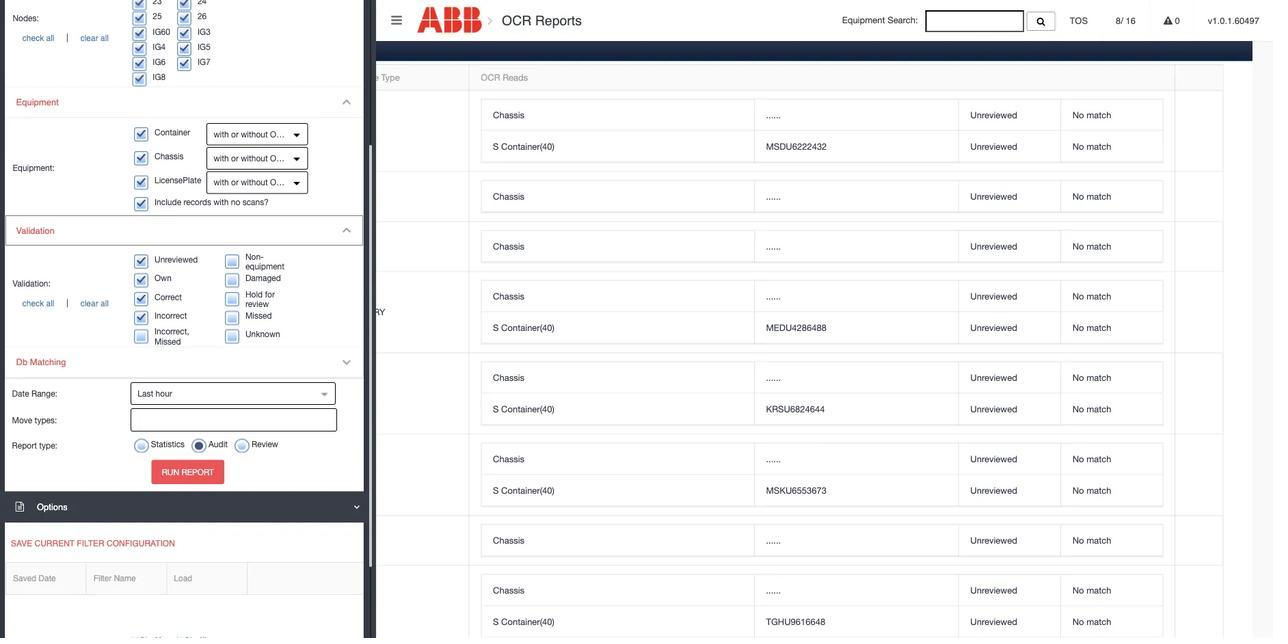 Task type: describe. For each thing, give the bounding box(es) containing it.
clear all for nodes:
[[81, 33, 109, 43]]

unreviewed cell for krsu6824644 cell
[[959, 394, 1061, 425]]

tghu9616648 cell
[[754, 607, 959, 638]]

check all link for nodes:
[[13, 33, 64, 43]]

move types:
[[12, 415, 57, 425]]

type:
[[39, 441, 57, 451]]

5 exit cell from the top
[[345, 435, 469, 516]]

13 match from the top
[[1087, 617, 1112, 627]]

ap20231016001772 2023-10-16 13:23:56
[[58, 381, 141, 406]]

correct
[[155, 292, 182, 302]]

run
[[162, 467, 179, 477]]

1 horizontal spatial reports
[[536, 13, 582, 28]]

load link
[[167, 563, 247, 594]]

no match for krsu6824644 cell's the unreviewed cell
[[1073, 404, 1112, 414]]

26 cell
[[265, 516, 345, 566]]

exit for ap20231016001776 2023-10-16 13:24:54
[[357, 125, 375, 136]]

13:24:54
[[107, 133, 141, 143]]

chassis for chassis cell corresponding to 8th "......" cell from the bottom of the grid containing move type
[[493, 109, 525, 120]]

or for container
[[231, 129, 239, 139]]

last hour
[[138, 389, 172, 398]]

s container(40) for tghu9616648
[[493, 617, 555, 627]]

incorrect,
[[155, 327, 189, 336]]

26 inside 'cell'
[[277, 535, 287, 546]]

move for move type
[[357, 72, 379, 83]]

row containing ap20231016001773
[[46, 516, 1224, 566]]

include records with no scans?
[[155, 197, 269, 207]]

ap20231016001777 2023-10-16 13:25:03
[[58, 184, 141, 209]]

for
[[265, 289, 275, 299]]

6 ...... from the top
[[767, 454, 781, 464]]

ig6
[[153, 57, 166, 66]]

equipment for equipment
[[16, 97, 59, 107]]

no match cell for 3rd "......" cell from the bottom
[[1061, 444, 1163, 475]]

check all link for validation:
[[13, 298, 64, 308]]

1 ...... cell from the top
[[754, 99, 959, 131]]

equipment link
[[5, 87, 363, 118]]

msdu6222432
[[767, 141, 827, 151]]

11 match from the top
[[1087, 535, 1112, 546]]

chassis cell for fourth "......" cell from the top
[[482, 281, 754, 312]]

no for 'no match' cell related to 3rd "......" cell from the bottom
[[1073, 454, 1085, 464]]

0
[[1173, 15, 1181, 26]]

2023- for 2023-10-16 13:25:03
[[58, 198, 81, 209]]

unreviewed for msdu6222432 cell
[[971, 141, 1018, 151]]

16 for 22
[[95, 248, 104, 259]]

2023- for 2023-10-16 13:24:54
[[58, 133, 81, 143]]

check all for nodes:
[[22, 33, 54, 43]]

12 match from the top
[[1087, 585, 1112, 596]]

all for check all link related to nodes:
[[46, 33, 54, 43]]

clear all link for validation:
[[71, 298, 119, 308]]

s container(40) for msku6553673
[[493, 485, 555, 496]]

run report button
[[152, 460, 224, 484]]

s for krsu6824644
[[493, 404, 499, 414]]

13:24:31
[[107, 248, 141, 259]]

10- for 13:25:03
[[81, 198, 95, 209]]

8/
[[1117, 15, 1124, 26]]

cell containing ap20231016001777
[[46, 172, 265, 222]]

v1.0.1.60497 button
[[1195, 0, 1274, 41]]

no match for seventh "......" cell from the top the unreviewed cell
[[1073, 535, 1112, 546]]

krsu6824644 cell
[[754, 394, 959, 425]]

2 ...... from the top
[[767, 191, 781, 201]]

23
[[277, 191, 287, 202]]

grid containing move type
[[46, 65, 1224, 638]]

no for second "......" cell's 'no match' cell
[[1073, 191, 1085, 201]]

no for 'no match' cell related to msku6553673 cell
[[1073, 485, 1085, 496]]

with or without ocr for licenseplate
[[214, 178, 288, 187]]

unknown
[[246, 330, 280, 339]]

no for 'no match' cell for tghu9616648 cell in the bottom right of the page
[[1073, 617, 1085, 627]]

0 horizontal spatial date
[[12, 389, 29, 398]]

ig4
[[153, 42, 166, 51]]

db matching link
[[5, 347, 363, 378]]

ig5
[[198, 42, 211, 51]]

container(40) for msku6553673
[[502, 485, 555, 496]]

without for licenseplate
[[241, 178, 268, 187]]

ig7
[[198, 57, 211, 66]]

ap20231016001770
[[58, 594, 139, 605]]

scans?
[[243, 197, 269, 207]]

| for validation:
[[64, 298, 71, 307]]

row group for entry cell
[[482, 281, 1163, 344]]

include
[[155, 197, 181, 207]]

no match cell for 8th "......" cell from the bottom of the grid containing move type
[[1061, 99, 1163, 131]]

warning image
[[1164, 16, 1173, 25]]

equipment
[[246, 262, 285, 271]]

licenseplate
[[155, 175, 201, 185]]

2023- for 2023-10-16 13:24:16
[[58, 314, 81, 325]]

with for chassis
[[214, 153, 229, 163]]

db matching
[[16, 357, 66, 368]]

entry
[[357, 307, 385, 318]]

krsu6824644
[[767, 404, 825, 414]]

no match cell for msku6553673 cell
[[1061, 475, 1163, 507]]

no match cell for msdu6222432 cell
[[1061, 131, 1163, 162]]

16 inside ap20231016001772 2023-10-16 13:23:56
[[95, 395, 104, 406]]

no
[[231, 197, 240, 207]]

reports link
[[95, 38, 155, 66]]

unreviewed cell for seventh "......" cell from the top
[[959, 525, 1061, 557]]

ap20231016001774
[[58, 300, 139, 310]]

cell containing ap20231016001772
[[46, 353, 265, 435]]

container
[[155, 127, 190, 137]]

ocr reports
[[498, 13, 582, 28]]

no match for msku6553673 cell's the unreviewed cell
[[1073, 485, 1112, 496]]

bars image
[[391, 14, 402, 26]]

ig3 inside menu
[[198, 27, 211, 36]]

run report
[[162, 467, 214, 477]]

unreviewed cell for second "......" cell
[[959, 181, 1061, 212]]

chassis for chassis cell corresponding to seventh "......" cell from the top
[[493, 535, 525, 546]]

5 ...... from the top
[[767, 372, 781, 383]]

unreviewed cell for msdu6222432 cell
[[959, 131, 1061, 162]]

unreviewed for 3rd "......" cell from the bottom
[[971, 454, 1018, 464]]

report type:
[[12, 441, 57, 451]]

7 exit from the top
[[357, 601, 375, 612]]

22
[[277, 241, 287, 252]]

tghu9616648
[[767, 617, 826, 627]]

validation menu item
[[5, 216, 363, 347]]

10- for 13:23:56
[[81, 395, 95, 406]]

4 ...... from the top
[[767, 291, 781, 301]]

no match for the unreviewed cell for 8th "......" cell from the bottom of the grid containing move type
[[1073, 109, 1112, 120]]

s container(40) for medu4286488
[[493, 322, 555, 333]]

incorrect
[[155, 311, 187, 320]]

equipment:
[[13, 163, 55, 173]]

4 match from the top
[[1087, 241, 1112, 251]]

chassis inside the equipment menu item
[[155, 151, 184, 161]]

no match cell for second "......" cell
[[1061, 181, 1163, 212]]

menu containing equipment
[[5, 0, 364, 379]]

incorrect, missed
[[155, 327, 189, 346]]

13:23:56
[[107, 395, 141, 406]]

2 match from the top
[[1087, 141, 1112, 151]]

clear all link for nodes:
[[71, 33, 119, 43]]

no match for msdu6222432 cell the unreviewed cell
[[1073, 141, 1112, 151]]

validation link
[[5, 216, 363, 246]]

all for clear all link corresponding to validation:
[[101, 298, 109, 308]]

ig60
[[153, 27, 170, 36]]

8/ 16
[[1117, 15, 1136, 26]]

ap20231016001773 2023-10-16 13:23:58
[[58, 528, 141, 553]]

ap20231016001777
[[58, 184, 139, 195]]

cell containing ap20231016001774
[[46, 272, 265, 353]]

unreviewed inside validation menu item
[[155, 254, 198, 264]]

ig3 cell
[[265, 272, 345, 353]]

unreviewed cell for 3rd "......" cell from the top
[[959, 231, 1061, 262]]

ap20231016001774 2023-10-16 13:24:16
[[58, 300, 141, 325]]

cell containing ap20231016001776
[[46, 91, 265, 172]]

8 ...... cell from the top
[[754, 575, 959, 607]]

move type
[[357, 72, 400, 83]]

review
[[252, 440, 278, 449]]

chassis cell for second "......" cell
[[482, 181, 754, 212]]

chassis cell for 3rd "......" cell from the top
[[482, 231, 754, 262]]

clear for nodes:
[[81, 33, 98, 43]]

filter
[[93, 574, 112, 583]]

filter name link
[[87, 563, 166, 594]]

or for chassis
[[231, 153, 239, 163]]

tos
[[1070, 15, 1089, 26]]

chassis for fourth "......" cell from the top chassis cell
[[493, 291, 525, 301]]

3 ...... cell from the top
[[754, 231, 959, 262]]

container(40) for msdu6222432
[[502, 141, 555, 151]]

1 ...... from the top
[[767, 109, 781, 120]]

8/ 16 button
[[1103, 0, 1150, 41]]

saved date
[[13, 574, 56, 583]]

16 for ig3
[[95, 314, 104, 325]]

matching
[[30, 357, 66, 368]]

reads
[[503, 72, 528, 83]]

1 match from the top
[[1087, 109, 1112, 120]]

5 ...... cell from the top
[[754, 362, 959, 394]]

last
[[138, 389, 153, 398]]

exit cell for ap20231016001776 2023-10-16 13:24:54
[[345, 91, 469, 172]]

range:
[[31, 389, 57, 398]]

unreviewed for second "......" cell
[[971, 191, 1018, 201]]

7 ...... from the top
[[767, 535, 781, 546]]

2023- for 2023-10-16 13:23:56
[[58, 395, 81, 406]]

s container(40) cell for tghu9616648
[[482, 607, 754, 638]]

2 ...... cell from the top
[[754, 181, 959, 212]]

unreviewed cell for 1st "......" cell from the bottom of the grid containing move type
[[959, 575, 1061, 607]]

2023- for 2023-10-16 13:23:58
[[58, 543, 81, 553]]

no match cell for 3rd "......" cell from the top
[[1061, 231, 1163, 262]]

13:23:58
[[107, 543, 141, 553]]

damaged
[[246, 273, 281, 283]]

no match for second "......" cell the unreviewed cell
[[1073, 191, 1112, 201]]

5 exit from the top
[[357, 470, 375, 480]]

no for 'no match' cell corresponding to fourth "......" cell from the top
[[1073, 291, 1085, 301]]

no match cell for tghu9616648 cell in the bottom right of the page
[[1061, 607, 1163, 638]]

8 match from the top
[[1087, 404, 1112, 414]]

clear for validation:
[[81, 298, 98, 308]]

no match cell for seventh "......" cell from the top
[[1061, 525, 1163, 557]]



Task type: vqa. For each thing, say whether or not it's contained in the screenshot.


Task type: locate. For each thing, give the bounding box(es) containing it.
s container(40) for krsu6824644
[[493, 404, 555, 414]]

9 match from the top
[[1087, 454, 1112, 464]]

2 with from the top
[[214, 153, 229, 163]]

s container(40) cell for msku6553673
[[482, 475, 754, 507]]

ig8
[[153, 72, 166, 82]]

validation:
[[13, 278, 50, 288]]

cell containing ap20231016001773
[[46, 516, 265, 566]]

entry cell
[[345, 272, 469, 353]]

row containing ap20231016001777
[[46, 172, 1224, 222]]

chassis cell for 1st "......" cell from the bottom of the grid containing move type
[[482, 575, 754, 607]]

2 10- from the top
[[81, 198, 95, 209]]

without for container
[[241, 129, 268, 139]]

10 no match from the top
[[1073, 485, 1112, 496]]

10-
[[81, 133, 95, 143], [81, 198, 95, 209], [81, 248, 95, 259], [81, 314, 95, 325], [81, 395, 95, 406], [81, 543, 95, 553]]

5 no match from the top
[[1073, 291, 1112, 301]]

2023- inside ap20231016001775 2023-10-16 13:24:31
[[58, 248, 81, 259]]

non- equipment
[[246, 252, 285, 271]]

3 match from the top
[[1087, 191, 1112, 201]]

3 no match from the top
[[1073, 191, 1112, 201]]

| for nodes:
[[64, 33, 71, 42]]

16 right 8/
[[1126, 15, 1136, 26]]

equipment inside "link"
[[16, 97, 59, 107]]

check all link
[[13, 33, 64, 43], [13, 298, 64, 308]]

check down nodes: in the left of the page
[[22, 33, 44, 43]]

12 unreviewed cell from the top
[[959, 575, 1061, 607]]

5 match from the top
[[1087, 291, 1112, 301]]

clear inside validation menu item
[[81, 298, 98, 308]]

unreviewed cell for 3rd "......" cell from the bottom
[[959, 444, 1061, 475]]

filter name
[[93, 574, 136, 583]]

check all inside validation menu item
[[22, 298, 54, 308]]

1 vertical spatial with or without ocr
[[214, 153, 288, 163]]

3 ...... from the top
[[767, 241, 781, 251]]

22 cell
[[265, 222, 345, 272]]

review
[[246, 299, 269, 309]]

ig3 inside cell
[[277, 307, 291, 318]]

no match for the unreviewed cell corresponding to 4th "......" cell from the bottom of the grid containing move type
[[1073, 372, 1112, 383]]

1 vertical spatial clear
[[81, 298, 98, 308]]

msku6553673 cell
[[754, 475, 959, 507]]

name
[[114, 574, 136, 583]]

v1.0.1.60497
[[1209, 15, 1260, 26]]

1 horizontal spatial date
[[39, 574, 56, 583]]

msku6553673
[[767, 485, 827, 496]]

7 no match from the top
[[1073, 372, 1112, 383]]

4 exit cell from the top
[[345, 353, 469, 435]]

1 container(40) from the top
[[502, 141, 555, 151]]

chassis for 3rd "......" cell from the top chassis cell
[[493, 241, 525, 251]]

chassis for second "......" cell chassis cell
[[493, 191, 525, 201]]

hour
[[156, 389, 172, 398]]

1 horizontal spatial ig3
[[277, 307, 291, 318]]

ocr reads
[[481, 72, 528, 83]]

s container(40)
[[493, 141, 555, 151], [493, 322, 555, 333], [493, 404, 555, 414], [493, 485, 555, 496], [493, 617, 555, 627]]

check down 'validation:'
[[22, 298, 44, 308]]

8 no match from the top
[[1073, 404, 1112, 414]]

unreviewed cell for medu4286488 "cell"
[[959, 312, 1061, 344]]

0 vertical spatial report
[[12, 441, 37, 451]]

1 vertical spatial check all
[[22, 298, 54, 308]]

search image
[[1037, 17, 1046, 26]]

7 ...... cell from the top
[[754, 525, 959, 557]]

unreviewed cell for fourth "......" cell from the top
[[959, 281, 1061, 312]]

validation
[[16, 226, 55, 236]]

0 horizontal spatial report
[[12, 441, 37, 451]]

clear all
[[81, 33, 109, 43], [81, 298, 109, 308]]

0 vertical spatial 26
[[198, 11, 207, 21]]

0 vertical spatial check all link
[[13, 33, 64, 43]]

8 ...... from the top
[[767, 585, 781, 596]]

no for 8th "......" cell from the bottom of the grid containing move type's 'no match' cell
[[1073, 109, 1085, 120]]

ig3 right hold for review
[[277, 307, 291, 318]]

2023- inside ap20231016001773 2023-10-16 13:23:58
[[58, 543, 81, 553]]

2 exit from the top
[[357, 191, 375, 202]]

check all link down 'validation:'
[[13, 298, 64, 308]]

date range:
[[12, 389, 57, 398]]

16 inside ap20231016001776 2023-10-16 13:24:54
[[95, 133, 104, 143]]

10- inside ap20231016001773 2023-10-16 13:23:58
[[81, 543, 95, 553]]

2 container(40) from the top
[[502, 322, 555, 333]]

7 no from the top
[[1073, 372, 1085, 383]]

unreviewed for 4th "......" cell from the bottom of the grid containing move type
[[971, 372, 1018, 383]]

16 down ap20231016001776
[[95, 133, 104, 143]]

1 vertical spatial check all link
[[13, 298, 64, 308]]

unreviewed for krsu6824644 cell
[[971, 404, 1018, 414]]

medu4286488
[[767, 322, 827, 333]]

2023- down ap20231016001773
[[58, 543, 81, 553]]

1 vertical spatial reports
[[105, 45, 146, 56]]

5 s from the top
[[493, 617, 499, 627]]

4 exit from the top
[[357, 388, 375, 399]]

1 horizontal spatial missed
[[246, 311, 272, 320]]

row containing ap20231016001775
[[46, 222, 1224, 272]]

unreviewed for 8th "......" cell from the bottom of the grid containing move type
[[971, 109, 1018, 120]]

8 unreviewed cell from the top
[[959, 394, 1061, 425]]

row group for 1st "exit" cell from the bottom of the grid containing move type
[[482, 575, 1163, 638]]

no
[[1073, 109, 1085, 120], [1073, 141, 1085, 151], [1073, 191, 1085, 201], [1073, 241, 1085, 251], [1073, 291, 1085, 301], [1073, 322, 1085, 333], [1073, 372, 1085, 383], [1073, 404, 1085, 414], [1073, 454, 1085, 464], [1073, 485, 1085, 496], [1073, 535, 1085, 546], [1073, 585, 1085, 596], [1073, 617, 1085, 627]]

no for 'no match' cell associated with 4th "......" cell from the bottom of the grid containing move type
[[1073, 372, 1085, 383]]

1 vertical spatial without
[[241, 153, 268, 163]]

2 chassis cell from the top
[[482, 181, 754, 212]]

row group
[[46, 91, 1224, 638], [482, 99, 1163, 162], [482, 281, 1163, 344], [482, 362, 1163, 425], [482, 444, 1163, 507], [482, 575, 1163, 638]]

2 no from the top
[[1073, 141, 1085, 151]]

clear all up 13:24:16
[[81, 298, 109, 308]]

10- for 13:24:31
[[81, 248, 95, 259]]

no for 'no match' cell related to medu4286488 "cell"
[[1073, 322, 1085, 333]]

cell
[[46, 91, 265, 172], [1175, 91, 1224, 172], [46, 172, 265, 222], [1175, 172, 1224, 222], [46, 222, 265, 272], [1175, 222, 1224, 272], [46, 272, 265, 353], [1175, 272, 1224, 353], [46, 353, 265, 435], [265, 353, 345, 435], [1175, 353, 1224, 435], [46, 435, 265, 516], [265, 435, 345, 516], [1175, 435, 1224, 516], [46, 516, 265, 566], [1175, 516, 1224, 566], [265, 566, 345, 638], [1175, 566, 1224, 638]]

0 vertical spatial with or without ocr
[[214, 129, 288, 139]]

2 vertical spatial or
[[231, 178, 239, 187]]

clear all link up 13:24:16
[[71, 298, 119, 308]]

16 down ap20231016001773
[[95, 543, 104, 553]]

0 vertical spatial clear all link
[[71, 33, 119, 43]]

5 2023- from the top
[[58, 395, 81, 406]]

ap20231016001772
[[58, 381, 139, 392]]

8 chassis cell from the top
[[482, 575, 754, 607]]

7 chassis cell from the top
[[482, 525, 754, 557]]

| inside validation menu item
[[64, 298, 71, 307]]

2 or from the top
[[231, 153, 239, 163]]

report inside run report button
[[182, 467, 214, 477]]

types:
[[35, 415, 57, 425]]

missed down incorrect,
[[155, 337, 181, 346]]

......
[[767, 109, 781, 120], [767, 191, 781, 201], [767, 241, 781, 251], [767, 291, 781, 301], [767, 372, 781, 383], [767, 454, 781, 464], [767, 535, 781, 546], [767, 585, 781, 596]]

1 horizontal spatial 26
[[277, 535, 287, 546]]

tab list
[[46, 38, 1253, 638]]

2 clear from the top
[[81, 298, 98, 308]]

1 clear all link from the top
[[71, 33, 119, 43]]

equipment left the search:
[[843, 15, 886, 25]]

6 chassis cell from the top
[[482, 444, 754, 475]]

ap20231016001775 2023-10-16 13:24:31
[[58, 234, 141, 259]]

no for 1st "......" cell from the bottom of the grid containing move type's 'no match' cell
[[1073, 585, 1085, 596]]

25 up ig60
[[153, 11, 162, 21]]

report
[[12, 441, 37, 451], [182, 467, 214, 477]]

equipment search:
[[843, 15, 926, 25]]

unreviewed cell
[[959, 99, 1061, 131], [959, 131, 1061, 162], [959, 181, 1061, 212], [959, 231, 1061, 262], [959, 281, 1061, 312], [959, 312, 1061, 344], [959, 362, 1061, 394], [959, 394, 1061, 425], [959, 444, 1061, 475], [959, 475, 1061, 507], [959, 525, 1061, 557], [959, 575, 1061, 607], [959, 607, 1061, 638]]

11 no match from the top
[[1073, 535, 1112, 546]]

clear
[[81, 33, 98, 43], [81, 298, 98, 308]]

2023- down ap20231016001777
[[58, 198, 81, 209]]

0 vertical spatial 25
[[153, 11, 162, 21]]

0 vertical spatial move
[[357, 72, 379, 83]]

2 2023- from the top
[[58, 198, 81, 209]]

exit for ap20231016001772 2023-10-16 13:23:56
[[357, 388, 375, 399]]

move left type
[[357, 72, 379, 83]]

0 vertical spatial clear all
[[81, 33, 109, 43]]

1 clear from the top
[[81, 33, 98, 43]]

10- inside ap20231016001772 2023-10-16 13:23:56
[[81, 395, 95, 406]]

grid
[[46, 65, 1224, 638]]

1 vertical spatial missed
[[155, 337, 181, 346]]

1 vertical spatial check
[[22, 298, 44, 308]]

own
[[155, 273, 172, 283]]

hold for review
[[246, 289, 275, 309]]

clear all link
[[71, 33, 119, 43], [71, 298, 119, 308]]

row
[[46, 65, 1224, 91], [46, 91, 1224, 172], [482, 99, 1163, 131], [482, 131, 1163, 162], [46, 172, 1224, 222], [482, 181, 1163, 212], [46, 222, 1224, 272], [482, 231, 1163, 262], [46, 272, 1224, 353], [482, 281, 1163, 312], [482, 312, 1163, 344], [46, 353, 1224, 435], [482, 362, 1163, 394], [482, 394, 1163, 425], [46, 435, 1224, 516], [482, 444, 1163, 475], [482, 475, 1163, 507], [46, 516, 1224, 566], [482, 525, 1163, 557], [5, 563, 363, 595], [46, 566, 1224, 638], [482, 575, 1163, 607], [482, 607, 1163, 638]]

0 vertical spatial |
[[64, 33, 71, 42]]

16 down ap20231016001777
[[95, 198, 104, 209]]

12 no match from the top
[[1073, 585, 1112, 596]]

16 for 23
[[95, 198, 104, 209]]

8 no match cell from the top
[[1061, 394, 1163, 425]]

s container(40) cell
[[482, 131, 754, 162], [482, 312, 754, 344], [482, 394, 754, 425], [482, 475, 754, 507], [482, 607, 754, 638]]

10- for 13:23:58
[[81, 543, 95, 553]]

records
[[184, 197, 211, 207]]

no match for the unreviewed cell corresponding to medu4286488 "cell"
[[1073, 322, 1112, 333]]

16 down ap20231016001772
[[95, 395, 104, 406]]

unreviewed cell for 4th "......" cell from the bottom of the grid containing move type
[[959, 362, 1061, 394]]

1 unreviewed cell from the top
[[959, 99, 1061, 131]]

check for nodes:
[[22, 33, 44, 43]]

exit
[[357, 125, 375, 136], [357, 191, 375, 202], [357, 241, 375, 252], [357, 388, 375, 399], [357, 470, 375, 480], [357, 535, 375, 546], [357, 601, 375, 612]]

1 horizontal spatial report
[[182, 467, 214, 477]]

2023-
[[58, 133, 81, 143], [58, 198, 81, 209], [58, 248, 81, 259], [58, 314, 81, 325], [58, 395, 81, 406], [58, 543, 81, 553]]

s container(40) cell for msdu6222432
[[482, 131, 754, 162]]

ocr for container
[[270, 129, 288, 139]]

4 s container(40) cell from the top
[[482, 475, 754, 507]]

unreviewed for tghu9616648 cell in the bottom right of the page
[[971, 617, 1018, 627]]

without for chassis
[[241, 153, 268, 163]]

3 without from the top
[[241, 178, 268, 187]]

10- inside ap20231016001775 2023-10-16 13:24:31
[[81, 248, 95, 259]]

0 vertical spatial or
[[231, 129, 239, 139]]

1 vertical spatial ig3
[[277, 307, 291, 318]]

6 unreviewed cell from the top
[[959, 312, 1061, 344]]

0 vertical spatial check all
[[22, 33, 54, 43]]

chassis cell for 8th "......" cell from the bottom of the grid containing move type
[[482, 99, 754, 131]]

None field
[[926, 10, 1025, 32], [131, 410, 148, 431], [926, 10, 1025, 32], [131, 410, 148, 431]]

with for container
[[214, 129, 229, 139]]

ocr inside row
[[481, 72, 500, 83]]

report right run
[[182, 467, 214, 477]]

6 match from the top
[[1087, 322, 1112, 333]]

date
[[12, 389, 29, 398], [39, 574, 56, 583]]

no match cell for fourth "......" cell from the top
[[1061, 281, 1163, 312]]

s
[[493, 141, 499, 151], [493, 322, 499, 333], [493, 404, 499, 414], [493, 485, 499, 496], [493, 617, 499, 627]]

0 vertical spatial without
[[241, 129, 268, 139]]

4 ...... cell from the top
[[754, 281, 959, 312]]

move left types:
[[12, 415, 32, 425]]

check all for validation:
[[22, 298, 54, 308]]

check all down 'validation:'
[[22, 298, 54, 308]]

25 inside menu
[[153, 11, 162, 21]]

missed inside the incorrect, missed
[[155, 337, 181, 346]]

0 vertical spatial ig3
[[198, 27, 211, 36]]

1 check all from the top
[[22, 33, 54, 43]]

2023- down ap20231016001775
[[58, 248, 81, 259]]

chassis for chassis cell related to 1st "......" cell from the bottom of the grid containing move type
[[493, 585, 525, 596]]

1 horizontal spatial equipment
[[843, 15, 886, 25]]

no match cell for krsu6824644 cell
[[1061, 394, 1163, 425]]

10 unreviewed cell from the top
[[959, 475, 1061, 507]]

2 | from the top
[[64, 298, 71, 307]]

1 s container(40) from the top
[[493, 141, 555, 151]]

move for move types:
[[12, 415, 32, 425]]

clear all inside validation menu item
[[81, 298, 109, 308]]

check all link inside validation menu item
[[13, 298, 64, 308]]

4 container(40) from the top
[[502, 485, 555, 496]]

2 s container(40) from the top
[[493, 322, 555, 333]]

all
[[46, 33, 54, 43], [101, 33, 109, 43], [46, 298, 54, 308], [101, 298, 109, 308]]

equipment up ap20231016001776
[[16, 97, 59, 107]]

row group for 3rd "exit" cell from the bottom
[[482, 444, 1163, 507]]

0 horizontal spatial 26
[[198, 11, 207, 21]]

16 down ap20231016001775
[[95, 248, 104, 259]]

reports
[[536, 13, 582, 28], [105, 45, 146, 56]]

no for 'no match' cell related to krsu6824644 cell
[[1073, 404, 1085, 414]]

check for validation:
[[22, 298, 44, 308]]

9 unreviewed cell from the top
[[959, 444, 1061, 475]]

| left reports link
[[64, 33, 71, 42]]

ap20231016001773
[[58, 528, 139, 539]]

container(40) for tghu9616648
[[502, 617, 555, 627]]

tos button
[[1057, 0, 1102, 41]]

1 vertical spatial |
[[64, 298, 71, 307]]

check all down nodes: in the left of the page
[[22, 33, 54, 43]]

ap20231016001776 2023-10-16 13:24:54
[[58, 118, 141, 143]]

26 inside menu
[[198, 11, 207, 21]]

1 10- from the top
[[81, 133, 95, 143]]

exit for ap20231016001777 2023-10-16 13:25:03
[[357, 191, 375, 202]]

no for msdu6222432 cell 'no match' cell
[[1073, 141, 1085, 151]]

nodes:
[[13, 13, 39, 23]]

12 no from the top
[[1073, 585, 1085, 596]]

0 vertical spatial check
[[22, 33, 44, 43]]

13 no match cell from the top
[[1061, 607, 1163, 638]]

1 with from the top
[[214, 129, 229, 139]]

4 2023- from the top
[[58, 314, 81, 325]]

0 vertical spatial missed
[[246, 311, 272, 320]]

tab
[[48, 38, 97, 61]]

1 vertical spatial 26
[[277, 535, 287, 546]]

no match for the unreviewed cell associated with 3rd "......" cell from the top
[[1073, 241, 1112, 251]]

13:25:03
[[107, 198, 141, 209]]

statistics
[[151, 440, 185, 449]]

2023- inside ap20231016001776 2023-10-16 13:24:54
[[58, 133, 81, 143]]

saved
[[13, 574, 36, 583]]

row group for ap20231016001772 2023-10-16 13:23:56 "exit" cell
[[482, 362, 1163, 425]]

audit
[[209, 440, 228, 449]]

report left type:
[[12, 441, 37, 451]]

4 no match from the top
[[1073, 241, 1112, 251]]

5 s container(40) from the top
[[493, 617, 555, 627]]

msdu6222432 cell
[[754, 131, 959, 162]]

16 inside ap20231016001775 2023-10-16 13:24:31
[[95, 248, 104, 259]]

5 no match cell from the top
[[1061, 281, 1163, 312]]

10- down ap20231016001776
[[81, 133, 95, 143]]

10 match from the top
[[1087, 485, 1112, 496]]

0 vertical spatial clear
[[81, 33, 98, 43]]

23 cell
[[265, 172, 345, 222]]

16 inside ap20231016001774 2023-10-16 13:24:16
[[95, 314, 104, 325]]

13:24:16
[[107, 314, 141, 325]]

db
[[16, 357, 28, 368]]

2 vertical spatial with or without ocr
[[214, 178, 288, 187]]

chassis
[[493, 109, 525, 120], [155, 151, 184, 161], [493, 191, 525, 201], [493, 241, 525, 251], [493, 291, 525, 301], [493, 372, 525, 383], [493, 454, 525, 464], [493, 535, 525, 546], [493, 585, 525, 596]]

row containing move type
[[46, 65, 1224, 91]]

3 no match cell from the top
[[1061, 181, 1163, 212]]

16 down "ap20231016001774"
[[95, 314, 104, 325]]

1 chassis cell from the top
[[482, 99, 754, 131]]

row containing saved date
[[5, 563, 363, 595]]

2023- right range:
[[58, 395, 81, 406]]

3 container(40) from the top
[[502, 404, 555, 414]]

1 vertical spatial clear all link
[[71, 298, 119, 308]]

10- inside ap20231016001774 2023-10-16 13:24:16
[[81, 314, 95, 325]]

10- inside ap20231016001776 2023-10-16 13:24:54
[[81, 133, 95, 143]]

4 no match cell from the top
[[1061, 231, 1163, 262]]

1 vertical spatial equipment
[[16, 97, 59, 107]]

with or without ocr for chassis
[[214, 153, 288, 163]]

no match for the unreviewed cell related to 1st "......" cell from the bottom of the grid containing move type
[[1073, 585, 1112, 596]]

0 horizontal spatial reports
[[105, 45, 146, 56]]

2023- inside ap20231016001777 2023-10-16 13:25:03
[[58, 198, 81, 209]]

2 vertical spatial without
[[241, 178, 268, 187]]

0 horizontal spatial missed
[[155, 337, 181, 346]]

1 s from the top
[[493, 141, 499, 151]]

2023- inside ap20231016001772 2023-10-16 13:23:56
[[58, 395, 81, 406]]

0 horizontal spatial ig3
[[198, 27, 211, 36]]

25 cell
[[265, 91, 345, 172]]

1 vertical spatial clear all
[[81, 298, 109, 308]]

no for 3rd "......" cell from the top's 'no match' cell
[[1073, 241, 1085, 251]]

unreviewed cell for 8th "......" cell from the bottom of the grid containing move type
[[959, 99, 1061, 131]]

|
[[64, 33, 71, 42], [64, 298, 71, 307]]

1 no from the top
[[1073, 109, 1085, 120]]

clear all for validation:
[[81, 298, 109, 308]]

6 exit from the top
[[357, 535, 375, 546]]

1 vertical spatial or
[[231, 153, 239, 163]]

10- down ap20231016001772
[[81, 395, 95, 406]]

0 vertical spatial date
[[12, 389, 29, 398]]

10- down "ap20231016001774"
[[81, 314, 95, 325]]

1 exit from the top
[[357, 125, 375, 136]]

5 10- from the top
[[81, 395, 95, 406]]

0 horizontal spatial 25
[[153, 11, 162, 21]]

6 no from the top
[[1073, 322, 1085, 333]]

25
[[153, 11, 162, 21], [277, 125, 287, 136]]

3 s container(40) cell from the top
[[482, 394, 754, 425]]

ap20231016001776
[[58, 118, 139, 129]]

move inside row
[[357, 72, 379, 83]]

16 for 25
[[95, 133, 104, 143]]

11 no from the top
[[1073, 535, 1085, 546]]

chassis cell for 4th "......" cell from the bottom of the grid containing move type
[[482, 362, 754, 394]]

0 button
[[1151, 0, 1194, 41]]

no match for tghu9616648 cell in the bottom right of the page the unreviewed cell
[[1073, 617, 1112, 627]]

ocr for chassis
[[270, 153, 288, 163]]

1 horizontal spatial 25
[[277, 125, 287, 136]]

9 no match from the top
[[1073, 454, 1112, 464]]

10- down ap20231016001775
[[81, 248, 95, 259]]

s container(40) cell for krsu6824644
[[482, 394, 754, 425]]

ap20231016001775
[[58, 234, 139, 245]]

25 up 23
[[277, 125, 287, 136]]

s container(40) for msdu6222432
[[493, 141, 555, 151]]

chassis cell for 3rd "......" cell from the bottom
[[482, 444, 754, 475]]

1 without from the top
[[241, 129, 268, 139]]

s for msdu6222432
[[493, 141, 499, 151]]

10- down ap20231016001773
[[81, 543, 95, 553]]

hold
[[246, 289, 263, 299]]

16 inside ap20231016001777 2023-10-16 13:25:03
[[95, 198, 104, 209]]

10- inside ap20231016001777 2023-10-16 13:25:03
[[81, 198, 95, 209]]

container(40)
[[502, 141, 555, 151], [502, 322, 555, 333], [502, 404, 555, 414], [502, 485, 555, 496], [502, 617, 555, 627]]

equipment menu item
[[5, 87, 363, 216]]

10 no from the top
[[1073, 485, 1085, 496]]

16 inside dropdown button
[[1126, 15, 1136, 26]]

5 chassis cell from the top
[[482, 362, 754, 394]]

6 no match cell from the top
[[1061, 312, 1163, 344]]

1 vertical spatial report
[[182, 467, 214, 477]]

1 or from the top
[[231, 129, 239, 139]]

0 horizontal spatial equipment
[[16, 97, 59, 107]]

4 with from the top
[[214, 197, 229, 207]]

13 no from the top
[[1073, 617, 1085, 627]]

1 horizontal spatial move
[[357, 72, 379, 83]]

4 s container(40) from the top
[[493, 485, 555, 496]]

no match cell
[[1061, 99, 1163, 131], [1061, 131, 1163, 162], [1061, 181, 1163, 212], [1061, 231, 1163, 262], [1061, 281, 1163, 312], [1061, 312, 1163, 344], [1061, 362, 1163, 394], [1061, 394, 1163, 425], [1061, 444, 1163, 475], [1061, 475, 1163, 507], [1061, 525, 1163, 557], [1061, 575, 1163, 607], [1061, 607, 1163, 638]]

2 clear all from the top
[[81, 298, 109, 308]]

cell containing ap20231016001775
[[46, 222, 265, 272]]

1 2023- from the top
[[58, 133, 81, 143]]

10- down ap20231016001777
[[81, 198, 95, 209]]

ig3 up ig5
[[198, 27, 211, 36]]

1 | from the top
[[64, 33, 71, 42]]

clear all link left ig4
[[71, 33, 119, 43]]

7 exit cell from the top
[[345, 566, 469, 638]]

16 inside ap20231016001773 2023-10-16 13:23:58
[[95, 543, 104, 553]]

all for check all link in the validation menu item
[[46, 298, 54, 308]]

date left range:
[[12, 389, 29, 398]]

25 inside cell
[[277, 125, 287, 136]]

1 no match cell from the top
[[1061, 99, 1163, 131]]

non-
[[246, 252, 264, 261]]

8 no from the top
[[1073, 404, 1085, 414]]

menu
[[5, 0, 364, 379]]

...... cell
[[754, 99, 959, 131], [754, 181, 959, 212], [754, 231, 959, 262], [754, 281, 959, 312], [754, 362, 959, 394], [754, 444, 959, 475], [754, 525, 959, 557], [754, 575, 959, 607]]

0 horizontal spatial move
[[12, 415, 32, 425]]

exit for ap20231016001773 2023-10-16 13:23:58
[[357, 535, 375, 546]]

1 vertical spatial date
[[39, 574, 56, 583]]

ocr
[[502, 13, 532, 28], [481, 72, 500, 83], [270, 129, 288, 139], [270, 153, 288, 163], [270, 178, 288, 187]]

no match
[[1073, 109, 1112, 120], [1073, 141, 1112, 151], [1073, 191, 1112, 201], [1073, 241, 1112, 251], [1073, 291, 1112, 301], [1073, 322, 1112, 333], [1073, 372, 1112, 383], [1073, 404, 1112, 414], [1073, 454, 1112, 464], [1073, 485, 1112, 496], [1073, 535, 1112, 546], [1073, 585, 1112, 596], [1073, 617, 1112, 627]]

check all link down nodes: in the left of the page
[[13, 33, 64, 43]]

1 vertical spatial move
[[12, 415, 32, 425]]

or
[[231, 129, 239, 139], [231, 153, 239, 163], [231, 178, 239, 187]]

with
[[214, 129, 229, 139], [214, 153, 229, 163], [214, 178, 229, 187], [214, 197, 229, 207]]

9 no match cell from the top
[[1061, 444, 1163, 475]]

0 vertical spatial reports
[[536, 13, 582, 28]]

check inside validation menu item
[[22, 298, 44, 308]]

3 exit from the top
[[357, 241, 375, 252]]

2 clear all link from the top
[[71, 298, 119, 308]]

2 unreviewed cell from the top
[[959, 131, 1061, 162]]

equipment for equipment search:
[[843, 15, 886, 25]]

without
[[241, 129, 268, 139], [241, 153, 268, 163], [241, 178, 268, 187]]

16 for 26
[[95, 543, 104, 553]]

9 no from the top
[[1073, 454, 1085, 464]]

chassis cell
[[482, 99, 754, 131], [482, 181, 754, 212], [482, 231, 754, 262], [482, 281, 754, 312], [482, 362, 754, 394], [482, 444, 754, 475], [482, 525, 754, 557], [482, 575, 754, 607]]

equipment
[[843, 15, 886, 25], [16, 97, 59, 107]]

no match for the unreviewed cell related to fourth "......" cell from the top
[[1073, 291, 1112, 301]]

no for seventh "......" cell from the top 'no match' cell
[[1073, 535, 1085, 546]]

16
[[1126, 15, 1136, 26], [95, 133, 104, 143], [95, 198, 104, 209], [95, 248, 104, 259], [95, 314, 104, 325], [95, 395, 104, 406], [95, 543, 104, 553]]

missed down the review
[[246, 311, 272, 320]]

date right saved
[[39, 574, 56, 583]]

unreviewed cell for tghu9616648 cell in the bottom right of the page
[[959, 607, 1061, 638]]

with or without ocr for container
[[214, 129, 288, 139]]

chassis for chassis cell related to 4th "......" cell from the bottom of the grid containing move type
[[493, 372, 525, 383]]

exit cell
[[345, 91, 469, 172], [345, 172, 469, 222], [345, 222, 469, 272], [345, 353, 469, 435], [345, 435, 469, 516], [345, 516, 469, 566], [345, 566, 469, 638]]

no match cell for 1st "......" cell from the bottom of the grid containing move type
[[1061, 575, 1163, 607]]

clear all left ig4
[[81, 33, 109, 43]]

3 no from the top
[[1073, 191, 1085, 201]]

no match cell for 4th "......" cell from the bottom of the grid containing move type
[[1061, 362, 1163, 394]]

medu4286488 cell
[[754, 312, 959, 344]]

4 10- from the top
[[81, 314, 95, 325]]

with for licenseplate
[[214, 178, 229, 187]]

1 vertical spatial 25
[[277, 125, 287, 136]]

search:
[[888, 15, 918, 25]]

6 ...... cell from the top
[[754, 444, 959, 475]]

tab inside tab list
[[48, 38, 97, 61]]

7 unreviewed cell from the top
[[959, 362, 1061, 394]]

no match cell for medu4286488 "cell"
[[1061, 312, 1163, 344]]

date inside row
[[39, 574, 56, 583]]

0 vertical spatial equipment
[[843, 15, 886, 25]]

type
[[381, 72, 400, 83]]

2023- down ap20231016001776
[[58, 133, 81, 143]]

check all
[[22, 33, 54, 43], [22, 298, 54, 308]]

no match for the unreviewed cell corresponding to 3rd "......" cell from the bottom
[[1073, 454, 1112, 464]]

exit cell for ap20231016001773 2023-10-16 13:23:58
[[345, 516, 469, 566]]

2023- inside ap20231016001774 2023-10-16 13:24:16
[[58, 314, 81, 325]]

tab list containing reports
[[46, 38, 1253, 638]]

| up matching
[[64, 298, 71, 307]]

2023- down "ap20231016001774"
[[58, 314, 81, 325]]

7 match from the top
[[1087, 372, 1112, 383]]

unreviewed
[[971, 109, 1018, 120], [971, 141, 1018, 151], [971, 191, 1018, 201], [971, 241, 1018, 251], [155, 254, 198, 264], [971, 291, 1018, 301], [971, 322, 1018, 333], [971, 372, 1018, 383], [971, 404, 1018, 414], [971, 454, 1018, 464], [971, 485, 1018, 496], [971, 535, 1018, 546], [971, 585, 1018, 596], [971, 617, 1018, 627]]



